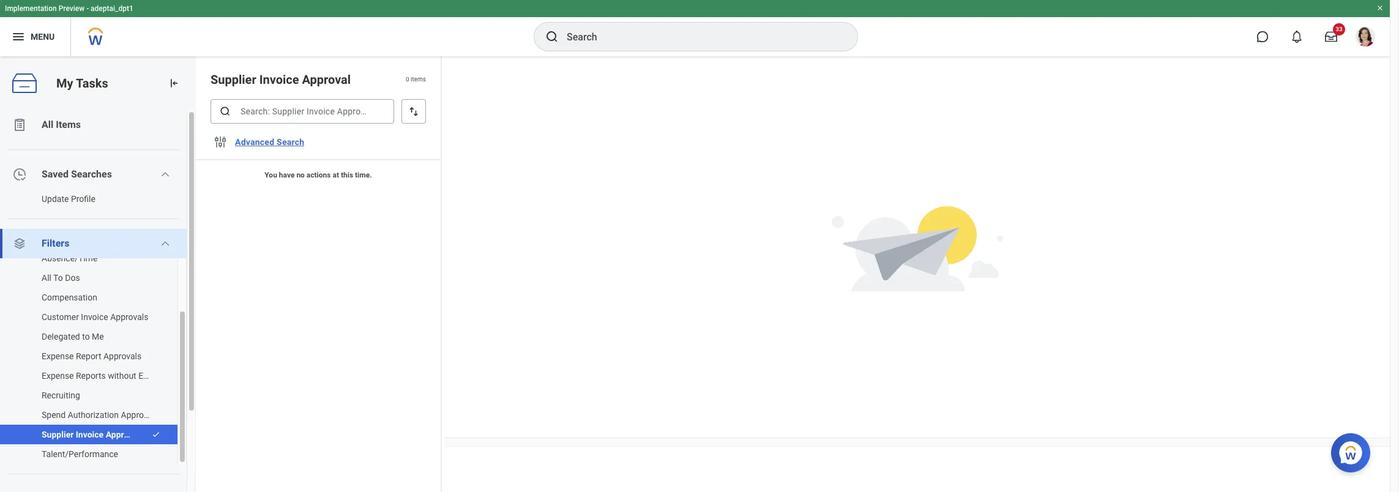Task type: describe. For each thing, give the bounding box(es) containing it.
compensation button
[[0, 288, 165, 307]]

all items button
[[0, 110, 187, 140]]

spend authorization approvals button
[[0, 405, 165, 425]]

all for all to dos
[[42, 273, 51, 283]]

spend
[[42, 410, 66, 420]]

my tasks
[[56, 76, 108, 90]]

notifications large image
[[1291, 31, 1303, 43]]

33 button
[[1318, 23, 1345, 50]]

reports
[[76, 371, 106, 381]]

have
[[279, 171, 295, 179]]

absence/time
[[42, 253, 98, 263]]

all for all items
[[42, 119, 53, 130]]

update profile
[[42, 194, 95, 204]]

advanced
[[235, 137, 274, 147]]

saved searches button
[[0, 160, 187, 189]]

customer invoice approvals button
[[0, 307, 165, 327]]

to
[[53, 273, 63, 283]]

to
[[82, 332, 90, 342]]

at
[[333, 171, 339, 179]]

expense reports without exceptions button
[[0, 366, 180, 386]]

approval inside button
[[106, 430, 140, 439]]

Search Workday  search field
[[567, 23, 832, 50]]

inbox large image
[[1325, 31, 1337, 43]]

my
[[56, 76, 73, 90]]

items
[[56, 119, 81, 130]]

tasks
[[76, 76, 108, 90]]

33
[[1336, 26, 1343, 32]]

delegated
[[42, 332, 80, 342]]

compensation
[[42, 293, 97, 302]]

approvals for customer invoice approvals
[[110, 312, 148, 322]]

delegated to me
[[42, 332, 104, 342]]

supplier inside the item list element
[[211, 72, 256, 87]]

menu banner
[[0, 0, 1390, 56]]

expense for expense report approvals
[[42, 351, 74, 361]]

you have no actions at this time.
[[265, 171, 372, 179]]

customer
[[42, 312, 79, 322]]

advanced search button
[[230, 130, 309, 154]]

expense for expense reports without exceptions
[[42, 371, 74, 381]]

justify image
[[11, 29, 26, 44]]

clipboard image
[[12, 118, 27, 132]]

transformation import image
[[168, 77, 180, 89]]

advanced search
[[235, 137, 304, 147]]

expense report approvals button
[[0, 346, 165, 366]]

check image
[[152, 430, 160, 439]]

time.
[[355, 171, 372, 179]]

expense report approvals
[[42, 351, 142, 361]]

approval inside the item list element
[[302, 72, 351, 87]]

my tasks element
[[0, 56, 196, 492]]

-
[[86, 4, 89, 13]]

sort image
[[408, 105, 420, 118]]

authorization
[[68, 410, 119, 420]]

recruiting
[[42, 390, 80, 400]]

invoice inside the item list element
[[259, 72, 299, 87]]

list containing all items
[[0, 110, 196, 492]]

adeptai_dpt1
[[91, 4, 133, 13]]

implementation preview -   adeptai_dpt1
[[5, 4, 133, 13]]

invoice for customer invoice approvals "button"
[[81, 312, 108, 322]]

this
[[341, 171, 353, 179]]

saved
[[42, 168, 69, 180]]

approvals for spend authorization approvals
[[121, 410, 159, 420]]

update
[[42, 194, 69, 204]]

customer invoice approvals
[[42, 312, 148, 322]]

talent/performance
[[42, 449, 118, 459]]

configure image
[[213, 135, 228, 149]]

perspective image
[[12, 236, 27, 251]]

item list element
[[196, 56, 442, 492]]

without
[[108, 371, 136, 381]]

exceptions
[[138, 371, 180, 381]]

recruiting button
[[0, 386, 165, 405]]

filters
[[42, 237, 69, 249]]

supplier invoice approval inside button
[[42, 430, 140, 439]]



Task type: locate. For each thing, give the bounding box(es) containing it.
chevron down image
[[161, 170, 170, 179]]

list inside my tasks element
[[0, 248, 187, 464]]

list containing absence/time
[[0, 248, 187, 464]]

approvals
[[110, 312, 148, 322], [103, 351, 142, 361], [121, 410, 159, 420]]

2 all from the top
[[42, 273, 51, 283]]

delegated to me button
[[0, 327, 165, 346]]

1 horizontal spatial search image
[[545, 29, 559, 44]]

0 vertical spatial supplier
[[211, 72, 256, 87]]

all left "to"
[[42, 273, 51, 283]]

search
[[277, 137, 304, 147]]

profile
[[71, 194, 95, 204]]

close environment banner image
[[1376, 4, 1384, 12]]

2 vertical spatial invoice
[[76, 430, 104, 439]]

absence/time button
[[0, 248, 165, 268]]

all
[[42, 119, 53, 130], [42, 273, 51, 283]]

1 vertical spatial expense
[[42, 371, 74, 381]]

items
[[411, 76, 426, 83]]

0 horizontal spatial search image
[[219, 105, 231, 118]]

0 vertical spatial all
[[42, 119, 53, 130]]

0 vertical spatial supplier invoice approval
[[211, 72, 351, 87]]

approval down spend authorization approvals
[[106, 430, 140, 439]]

1 vertical spatial supplier invoice approval
[[42, 430, 140, 439]]

all left items
[[42, 119, 53, 130]]

0 vertical spatial approvals
[[110, 312, 148, 322]]

1 all from the top
[[42, 119, 53, 130]]

me
[[92, 332, 104, 342]]

expense up recruiting
[[42, 371, 74, 381]]

1 horizontal spatial supplier
[[211, 72, 256, 87]]

supplier right the transformation import image
[[211, 72, 256, 87]]

search image
[[545, 29, 559, 44], [219, 105, 231, 118]]

actions
[[307, 171, 331, 179]]

expense reports without exceptions
[[42, 371, 180, 381]]

you
[[265, 171, 277, 179]]

invoice up me at the left
[[81, 312, 108, 322]]

search image inside the item list element
[[219, 105, 231, 118]]

supplier
[[211, 72, 256, 87], [42, 430, 74, 439]]

1 vertical spatial all
[[42, 273, 51, 283]]

menu
[[31, 32, 55, 41]]

approvals for expense report approvals
[[103, 351, 142, 361]]

talent/performance button
[[0, 444, 165, 464]]

supplier invoice approval down authorization
[[42, 430, 140, 439]]

approvals up check image
[[121, 410, 159, 420]]

1 vertical spatial approval
[[106, 430, 140, 439]]

0
[[406, 76, 409, 83]]

invoice
[[259, 72, 299, 87], [81, 312, 108, 322], [76, 430, 104, 439]]

expense inside button
[[42, 351, 74, 361]]

1 vertical spatial approvals
[[103, 351, 142, 361]]

expense down delegated
[[42, 351, 74, 361]]

invoice up search: supplier invoice approval text box at the left
[[259, 72, 299, 87]]

supplier inside button
[[42, 430, 74, 439]]

1 horizontal spatial supplier invoice approval
[[211, 72, 351, 87]]

saved searches
[[42, 168, 112, 180]]

supplier invoice approval
[[211, 72, 351, 87], [42, 430, 140, 439]]

invoice inside button
[[76, 430, 104, 439]]

supplier invoice approval inside the item list element
[[211, 72, 351, 87]]

invoice down authorization
[[76, 430, 104, 439]]

no
[[296, 171, 305, 179]]

1 horizontal spatial approval
[[302, 72, 351, 87]]

all inside button
[[42, 119, 53, 130]]

1 vertical spatial supplier
[[42, 430, 74, 439]]

report
[[76, 351, 101, 361]]

0 horizontal spatial supplier
[[42, 430, 74, 439]]

0 horizontal spatial approval
[[106, 430, 140, 439]]

0 horizontal spatial supplier invoice approval
[[42, 430, 140, 439]]

all to dos button
[[0, 268, 165, 288]]

expense inside button
[[42, 371, 74, 381]]

approvals inside "button"
[[110, 312, 148, 322]]

preview
[[59, 4, 85, 13]]

dos
[[65, 273, 80, 283]]

approval up search: supplier invoice approval text box at the left
[[302, 72, 351, 87]]

2 list from the top
[[0, 248, 187, 464]]

1 list from the top
[[0, 110, 196, 492]]

menu button
[[0, 17, 71, 56]]

0 items
[[406, 76, 426, 83]]

chevron down image
[[161, 239, 170, 248]]

clock check image
[[12, 167, 27, 182]]

expense
[[42, 351, 74, 361], [42, 371, 74, 381]]

0 vertical spatial search image
[[545, 29, 559, 44]]

searches
[[71, 168, 112, 180]]

2 vertical spatial approvals
[[121, 410, 159, 420]]

invoice inside "button"
[[81, 312, 108, 322]]

filters button
[[0, 229, 187, 258]]

2 expense from the top
[[42, 371, 74, 381]]

approval
[[302, 72, 351, 87], [106, 430, 140, 439]]

Search: Supplier Invoice Approval text field
[[211, 99, 394, 124]]

0 vertical spatial invoice
[[259, 72, 299, 87]]

1 vertical spatial invoice
[[81, 312, 108, 322]]

supplier down spend
[[42, 430, 74, 439]]

0 vertical spatial expense
[[42, 351, 74, 361]]

approvals up the without at the bottom
[[103, 351, 142, 361]]

supplier invoice approval up search: supplier invoice approval text box at the left
[[211, 72, 351, 87]]

all to dos
[[42, 273, 80, 283]]

all inside button
[[42, 273, 51, 283]]

1 expense from the top
[[42, 351, 74, 361]]

all items
[[42, 119, 81, 130]]

profile logan mcneil image
[[1356, 27, 1375, 49]]

invoice for supplier invoice approval button
[[76, 430, 104, 439]]

update profile button
[[0, 189, 174, 209]]

implementation
[[5, 4, 57, 13]]

supplier invoice approval button
[[0, 425, 146, 444]]

0 vertical spatial approval
[[302, 72, 351, 87]]

1 vertical spatial search image
[[219, 105, 231, 118]]

spend authorization approvals
[[42, 410, 159, 420]]

approvals up delegated to me button
[[110, 312, 148, 322]]

list
[[0, 110, 196, 492], [0, 248, 187, 464]]



Task type: vqa. For each thing, say whether or not it's contained in the screenshot.
Search on the left top
yes



